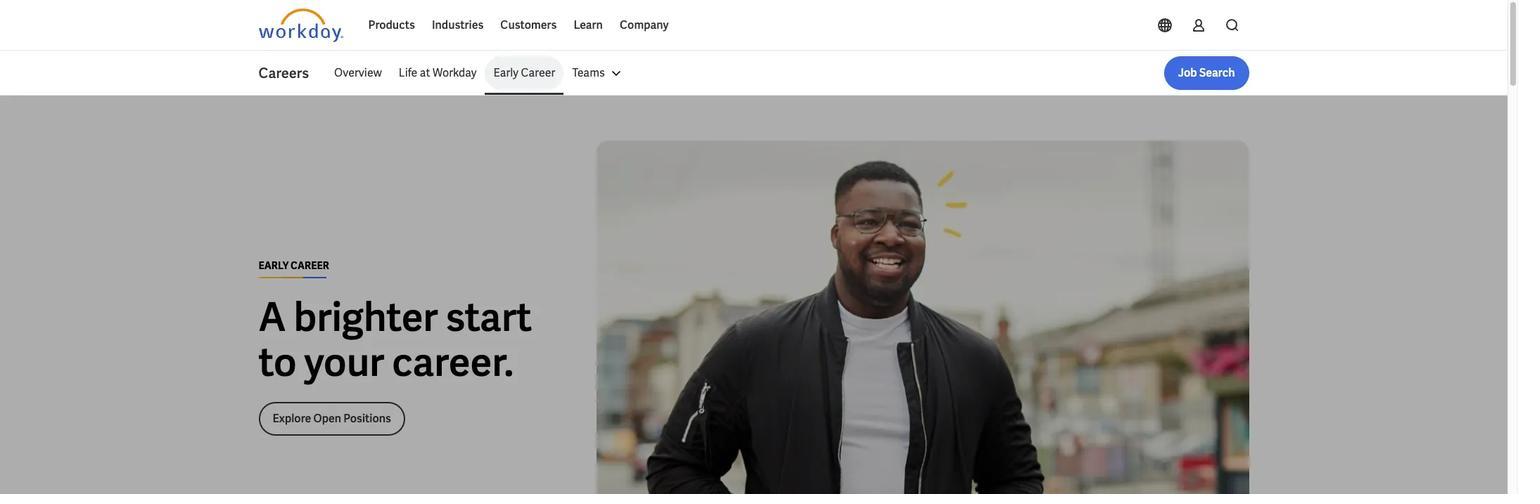 Task type: vqa. For each thing, say whether or not it's contained in the screenshot.
Workday
yes



Task type: locate. For each thing, give the bounding box(es) containing it.
customers button
[[492, 8, 565, 42]]

list
[[326, 56, 1249, 90]]

life
[[399, 65, 418, 80]]

company button
[[611, 8, 677, 42]]

explore open positions link
[[259, 402, 405, 436]]

positions
[[344, 411, 391, 426]]

job search link
[[1164, 56, 1249, 90]]

career.
[[392, 337, 514, 388]]

career
[[291, 259, 329, 272]]

to
[[259, 337, 297, 388]]

overview
[[334, 65, 382, 80]]

menu containing overview
[[326, 56, 633, 90]]

job search
[[1178, 65, 1235, 80]]

early career
[[494, 65, 555, 80]]

start
[[446, 292, 532, 343]]

explore
[[273, 411, 311, 426]]

products
[[368, 18, 415, 32]]

at
[[420, 65, 430, 80]]

early career
[[259, 259, 329, 272]]

early career link
[[485, 56, 564, 90]]

life at workday link
[[390, 56, 485, 90]]

careers link
[[259, 63, 326, 83]]

industries button
[[424, 8, 492, 42]]

menu
[[326, 56, 633, 90]]



Task type: describe. For each thing, give the bounding box(es) containing it.
job
[[1178, 65, 1197, 80]]

industries
[[432, 18, 484, 32]]

open
[[313, 411, 341, 426]]

overview link
[[326, 56, 390, 90]]

teams
[[572, 65, 605, 80]]

products button
[[360, 8, 424, 42]]

search
[[1200, 65, 1235, 80]]

a brighter start to your career.
[[259, 292, 532, 388]]

life at workday
[[399, 65, 477, 80]]

early
[[259, 259, 289, 272]]

career
[[521, 65, 555, 80]]

explore open positions
[[273, 411, 391, 426]]

customers
[[501, 18, 557, 32]]

your
[[304, 337, 384, 388]]

brighter
[[294, 292, 438, 343]]

early
[[494, 65, 519, 80]]

go to the homepage image
[[259, 8, 343, 42]]

teams button
[[564, 56, 633, 90]]

learn
[[574, 18, 603, 32]]

careers
[[259, 64, 309, 82]]

a
[[259, 292, 286, 343]]

company
[[620, 18, 669, 32]]

learn button
[[565, 8, 611, 42]]

life at workday - workday careers image
[[596, 141, 1249, 495]]

list containing overview
[[326, 56, 1249, 90]]

workday
[[433, 65, 477, 80]]



